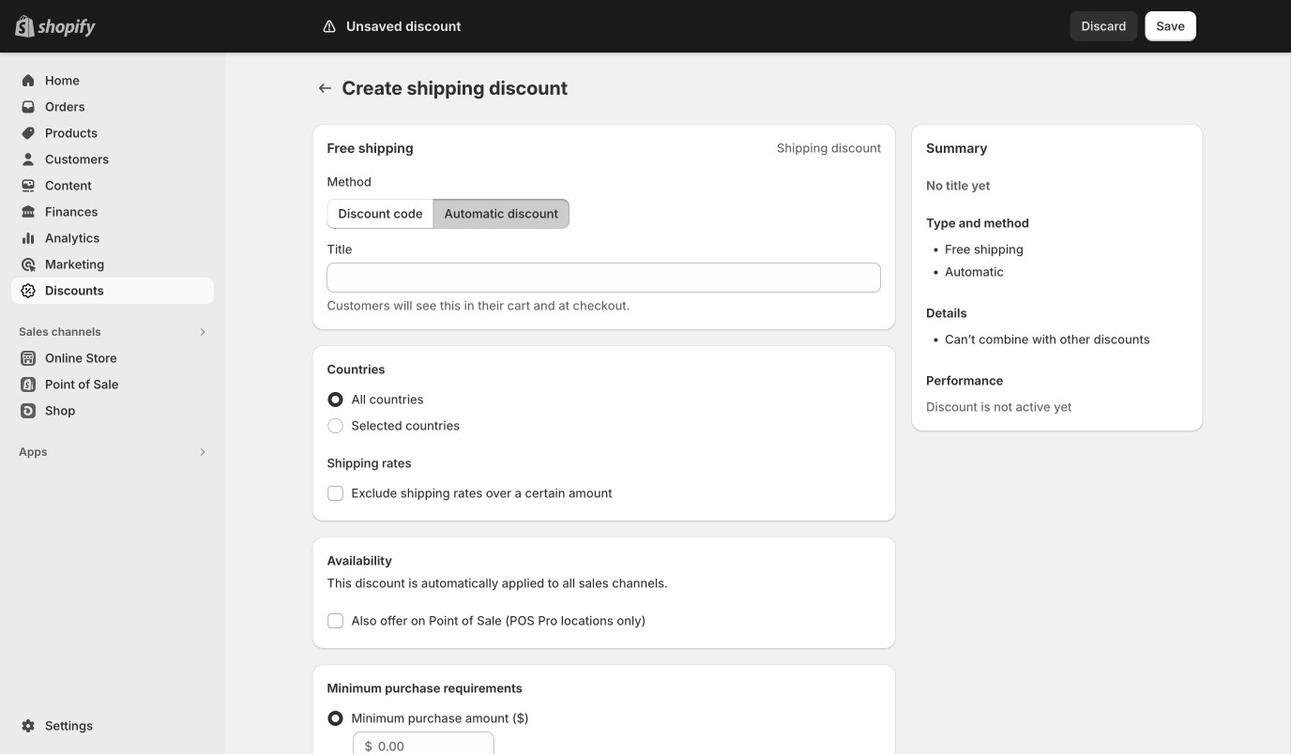 Task type: locate. For each thing, give the bounding box(es) containing it.
None text field
[[327, 263, 881, 293]]



Task type: vqa. For each thing, say whether or not it's contained in the screenshot.
shopify IMAGE
yes



Task type: describe. For each thing, give the bounding box(es) containing it.
shopify image
[[38, 19, 96, 37]]

0.00 text field
[[378, 732, 494, 754]]



